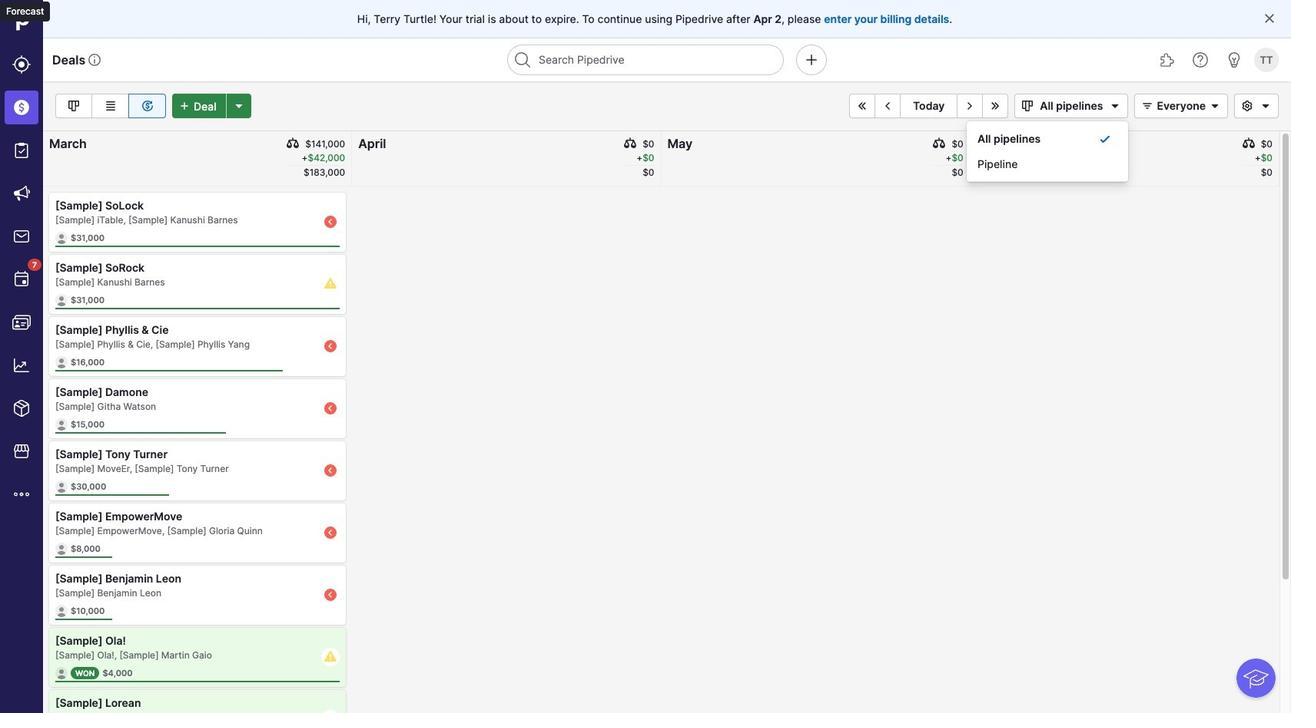 Task type: locate. For each thing, give the bounding box(es) containing it.
menu item
[[0, 86, 43, 129]]

add deal options image
[[229, 100, 248, 112]]

projects image
[[12, 141, 31, 160]]

list image
[[101, 97, 120, 115]]

sales inbox image
[[12, 227, 31, 246]]

home image
[[10, 10, 33, 33]]

menu
[[0, 0, 43, 714]]

campaigns image
[[12, 184, 31, 203]]

color primary inverted image
[[175, 100, 194, 112]]

quick help image
[[1191, 51, 1210, 69]]

quick add image
[[802, 51, 821, 69]]

products image
[[12, 400, 31, 418]]

color primary image
[[1263, 12, 1276, 25], [1018, 100, 1037, 112], [1106, 100, 1125, 112], [1238, 100, 1256, 112], [287, 138, 299, 150], [624, 138, 636, 150], [933, 138, 946, 150]]

marketplace image
[[12, 443, 31, 461]]

forecast image
[[138, 97, 156, 115]]

previous month image
[[878, 100, 897, 112]]

color primary image
[[1138, 100, 1157, 112], [1206, 100, 1224, 112], [1256, 100, 1275, 112], [1099, 133, 1111, 145], [1242, 138, 1255, 150]]

jump forward 4 months image
[[986, 100, 1005, 112]]

leads image
[[12, 55, 31, 74]]



Task type: describe. For each thing, give the bounding box(es) containing it.
contacts image
[[12, 314, 31, 332]]

Search Pipedrive field
[[507, 45, 784, 75]]

next month image
[[961, 100, 979, 112]]

pipeline image
[[65, 97, 83, 115]]

deals image
[[12, 98, 31, 117]]

color undefined image
[[12, 271, 31, 289]]

sales assistant image
[[1225, 51, 1243, 69]]

insights image
[[12, 357, 31, 375]]

jump back 4 months image
[[853, 100, 871, 112]]

knowledge center bot, also known as kc bot is an onboarding assistant that allows you to see the list of onboarding items in one place for quick and easy reference. this improves your in-app experience. image
[[1237, 660, 1276, 699]]

info image
[[89, 54, 101, 66]]

add deal element
[[172, 94, 251, 118]]

more image
[[12, 486, 31, 504]]



Task type: vqa. For each thing, say whether or not it's contained in the screenshot.
'home' image
yes



